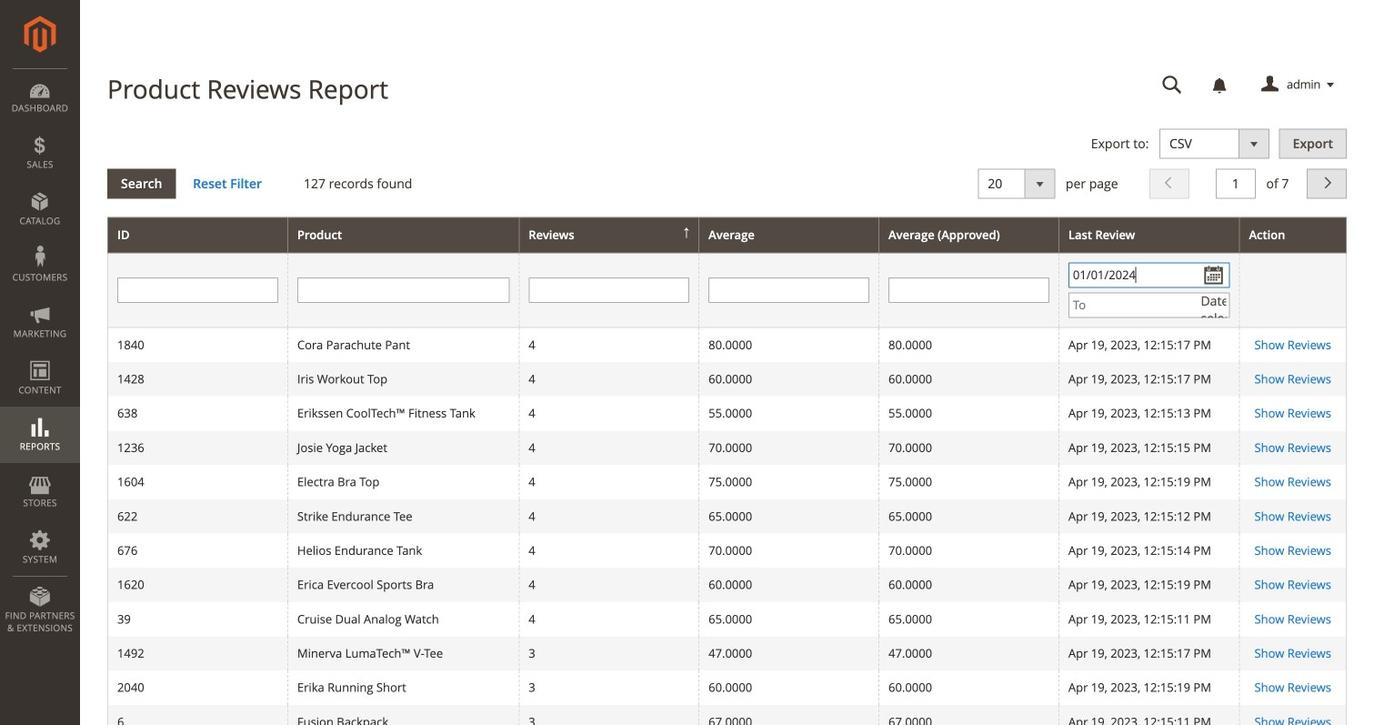 Task type: vqa. For each thing, say whether or not it's contained in the screenshot.
MAGENTO ADMIN PANEL image
yes



Task type: describe. For each thing, give the bounding box(es) containing it.
From text field
[[1069, 262, 1231, 288]]

To text field
[[1069, 292, 1231, 318]]

magento admin panel image
[[24, 15, 56, 53]]



Task type: locate. For each thing, give the bounding box(es) containing it.
None text field
[[529, 277, 690, 303]]

None text field
[[1150, 69, 1196, 101], [1216, 169, 1256, 199], [117, 277, 278, 303], [297, 277, 510, 303], [709, 277, 870, 303], [889, 277, 1050, 303], [1150, 69, 1196, 101], [1216, 169, 1256, 199], [117, 277, 278, 303], [297, 277, 510, 303], [709, 277, 870, 303], [889, 277, 1050, 303]]

menu bar
[[0, 68, 80, 643]]



